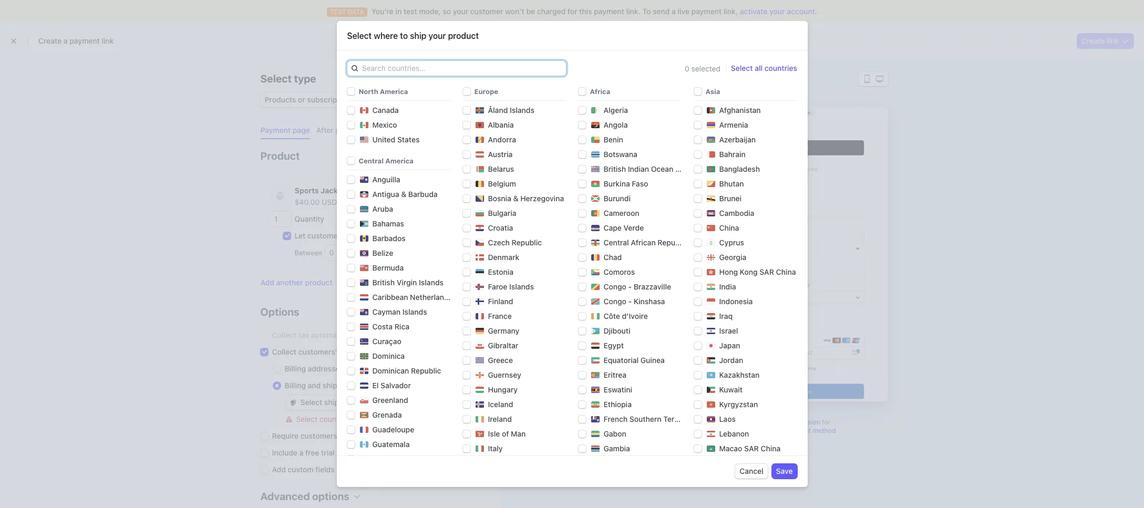 Task type: vqa. For each thing, say whether or not it's contained in the screenshot.


Task type: describe. For each thing, give the bounding box(es) containing it.
- for brazzaville
[[628, 282, 632, 291]]

2 vertical spatial china
[[761, 444, 781, 453]]

gd image
[[360, 411, 368, 420]]

Search countries… search field
[[358, 61, 566, 76]]

africa
[[590, 87, 610, 96]]

us image
[[360, 136, 368, 144]]

after payment
[[316, 126, 366, 135]]

0 vertical spatial sar
[[760, 268, 774, 277]]

bermuda
[[372, 263, 404, 272]]

2 horizontal spatial republic
[[658, 238, 688, 247]]

ca image
[[360, 106, 368, 115]]

2 horizontal spatial and
[[714, 418, 725, 426]]

estonia
[[488, 268, 514, 277]]

certain
[[577, 427, 598, 435]]

germany
[[488, 326, 520, 335]]

bi image
[[591, 195, 600, 203]]

brazzaville
[[634, 282, 671, 291]]

cyprus
[[719, 238, 744, 247]]

et image
[[591, 401, 600, 409]]

united states
[[372, 135, 420, 144]]

congo for congo - kinshasa
[[604, 297, 627, 306]]

ad image
[[475, 136, 484, 144]]

lb image
[[707, 430, 715, 438]]

for certain countries. you can enable more payment methods within your
[[577, 418, 830, 435]]

ci image
[[591, 312, 600, 321]]

caribbean netherlands
[[372, 293, 453, 302]]

ba image
[[475, 195, 484, 203]]

month
[[343, 198, 366, 207]]

td image
[[591, 253, 600, 262]]

kh image
[[707, 209, 715, 218]]

north america
[[359, 87, 408, 96]]

åland islands
[[488, 106, 535, 115]]

& for antigua
[[401, 190, 406, 199]]

territories
[[664, 415, 699, 424]]

at image
[[475, 150, 484, 159]]

man
[[511, 429, 526, 438]]

for inside the for certain countries. you can enable more payment methods within your
[[822, 418, 830, 426]]

this
[[579, 7, 592, 16]]

0 vertical spatial .
[[815, 7, 817, 16]]

republic for dominican republic
[[411, 366, 441, 375]]

payment for payment links supports over 30 languages and automatic currency conversion
[[583, 418, 609, 426]]

georgia
[[719, 253, 747, 262]]

bw image
[[591, 150, 600, 159]]

automatically
[[311, 331, 358, 340]]

andorra
[[488, 135, 516, 144]]

bh image
[[707, 150, 715, 159]]

benin
[[604, 135, 623, 144]]

dominican republic
[[372, 366, 441, 375]]

djibouti
[[604, 326, 631, 335]]

to for provide
[[339, 432, 346, 441]]

activate your account link
[[740, 7, 815, 16]]

british virgin islands
[[372, 278, 444, 287]]

add another product
[[260, 278, 333, 287]]

in
[[396, 7, 402, 16]]

islands for faroe islands
[[509, 282, 534, 291]]

require
[[272, 432, 299, 441]]

bf image
[[591, 180, 600, 188]]

macao sar china
[[719, 444, 781, 453]]

method
[[813, 427, 836, 435]]

0
[[685, 64, 689, 73]]

test
[[404, 7, 417, 16]]

kw image
[[707, 386, 715, 394]]

0 vertical spatial product
[[448, 31, 479, 40]]

islands for cayman islands
[[403, 308, 427, 316]]

continue
[[362, 415, 391, 424]]

options
[[260, 306, 299, 318]]

bb image
[[360, 234, 368, 243]]

mo image
[[707, 445, 715, 453]]

quantity
[[369, 231, 398, 240]]

currency
[[759, 418, 786, 426]]

to for continue
[[353, 415, 360, 424]]

is image
[[475, 401, 484, 409]]

cayman
[[372, 308, 401, 316]]

select for select shipping countries
[[300, 398, 322, 407]]

gl image
[[360, 396, 368, 405]]

japan
[[719, 341, 740, 350]]

dk image
[[475, 253, 484, 262]]

kuwait
[[719, 385, 743, 394]]

conversion
[[787, 418, 820, 426]]

gt image
[[360, 441, 368, 449]]

cape verde
[[604, 223, 644, 232]]

british indian ocean territory
[[604, 165, 705, 173]]

czech republic
[[488, 238, 542, 247]]

billing for billing addresses only
[[285, 364, 306, 373]]

tf image
[[591, 415, 600, 424]]

ax image
[[475, 106, 484, 115]]

countries inside alert
[[320, 415, 351, 424]]

to for ship
[[400, 31, 408, 40]]

products
[[265, 95, 296, 104]]

id image
[[707, 298, 715, 306]]

customers'
[[298, 347, 337, 356]]

israel
[[719, 326, 738, 335]]

la image
[[707, 415, 715, 424]]

1 vertical spatial china
[[776, 268, 796, 277]]

kg image
[[707, 401, 715, 409]]

kazakhstan
[[719, 371, 760, 380]]

ao image
[[591, 121, 600, 129]]

trial
[[321, 448, 335, 457]]

0 vertical spatial china
[[719, 223, 739, 232]]

af image
[[707, 106, 715, 115]]

central america
[[359, 157, 414, 165]]

cn image
[[707, 224, 715, 232]]

be image
[[475, 180, 484, 188]]

options
[[312, 490, 350, 503]]

more
[[678, 427, 693, 435]]

of
[[502, 429, 509, 438]]

côte d'ivoire
[[604, 312, 648, 321]]

comoros
[[604, 268, 635, 277]]

united
[[372, 135, 395, 144]]

cayman islands
[[372, 308, 427, 316]]

aw image
[[360, 205, 368, 213]]

create for create a payment link
[[38, 36, 62, 45]]

azerbaijan
[[719, 135, 756, 144]]

cancel button
[[736, 464, 768, 479]]

mexico
[[372, 120, 397, 129]]

countries for select all countries
[[765, 64, 797, 73]]

payment link settings tab list
[[256, 122, 481, 139]]

1 horizontal spatial and
[[347, 249, 363, 257]]

in image
[[707, 283, 715, 291]]

fr image
[[475, 312, 484, 321]]

gp image
[[360, 426, 368, 434]]

guinea
[[641, 356, 665, 365]]

british for british indian ocean territory
[[604, 165, 626, 173]]

collect for collect customers' addresses
[[272, 347, 297, 356]]

equatorial guinea
[[604, 356, 665, 365]]

central for central african republic
[[604, 238, 629, 247]]

salvador
[[381, 381, 411, 390]]

payment method settings link
[[694, 427, 836, 443]]

settings
[[694, 435, 718, 443]]

select type
[[260, 73, 316, 85]]

antigua
[[372, 190, 399, 199]]

chad
[[604, 253, 622, 262]]

america for canada
[[380, 87, 408, 96]]

payment inside payment method settings
[[785, 427, 811, 435]]

phone
[[382, 432, 404, 441]]

bd image
[[707, 165, 715, 174]]

you
[[631, 427, 642, 435]]

az image
[[707, 136, 715, 144]]

cf image
[[591, 239, 600, 247]]

0 horizontal spatial sar
[[744, 444, 759, 453]]

albania
[[488, 120, 514, 129]]

cd image
[[591, 298, 600, 306]]

number
[[406, 432, 433, 441]]

islands up netherlands
[[419, 278, 444, 287]]

your inside 'use your domain' button
[[787, 110, 795, 114]]

charged
[[537, 7, 566, 16]]

add another product button
[[260, 278, 333, 288]]

0 horizontal spatial and
[[308, 381, 321, 390]]

ag image
[[360, 190, 368, 199]]

republic for czech republic
[[512, 238, 542, 247]]

ireland
[[488, 415, 512, 424]]

il image
[[707, 327, 715, 335]]

countries for select shipping countries
[[356, 398, 389, 407]]

payment page button
[[256, 122, 316, 139]]

customers for require
[[301, 432, 337, 441]]

create link
[[1082, 36, 1119, 45]]

sports
[[295, 186, 319, 195]]

adjust
[[346, 231, 368, 240]]

select countries to continue alert
[[286, 414, 481, 425]]

islands for åland islands
[[510, 106, 535, 115]]

french
[[604, 415, 628, 424]]



Task type: locate. For each thing, give the bounding box(es) containing it.
0 horizontal spatial create
[[38, 36, 62, 45]]

southern
[[630, 415, 662, 424]]

1 vertical spatial .
[[718, 435, 720, 443]]

sv image
[[360, 382, 368, 390]]

dj image
[[591, 327, 600, 335]]

gabon
[[604, 429, 627, 438]]

billing
[[285, 364, 306, 373], [285, 381, 306, 390]]

kz image
[[707, 371, 715, 380]]

selected
[[691, 64, 720, 73]]

2 - from the top
[[628, 297, 632, 306]]

your right so
[[453, 7, 468, 16]]

1 vertical spatial to
[[353, 415, 360, 424]]

equatorial
[[604, 356, 639, 365]]

addresses down cw image
[[339, 347, 375, 356]]

1 - from the top
[[628, 282, 632, 291]]

& for bosnia
[[513, 194, 519, 203]]

sar right the kong
[[760, 268, 774, 277]]

bn image
[[707, 195, 715, 203]]

cv image
[[591, 224, 600, 232]]

0 vertical spatial to
[[400, 31, 408, 40]]

0 horizontal spatial republic
[[411, 366, 441, 375]]

product inside button
[[305, 278, 333, 287]]

1 vertical spatial payment
[[583, 418, 609, 426]]

islands right åland
[[510, 106, 535, 115]]

jo image
[[707, 356, 715, 365]]

1 vertical spatial billing
[[285, 381, 306, 390]]

and up lb image
[[714, 418, 725, 426]]

dz image
[[591, 106, 600, 115]]

countries down select shipping countries button
[[320, 415, 351, 424]]

payment inside button
[[336, 126, 366, 135]]

er image
[[591, 371, 600, 380]]

2 link from the left
[[1107, 36, 1119, 45]]

bg image
[[475, 209, 484, 218]]

shipping inside select shipping countries button
[[324, 398, 354, 407]]

0 vertical spatial for
[[568, 7, 577, 16]]

burkina
[[604, 179, 630, 188]]

2 vertical spatial and
[[714, 418, 725, 426]]

your inside the for certain countries. you can enable more payment methods within your
[[770, 427, 783, 435]]

free
[[305, 448, 319, 457]]

iq image
[[707, 312, 715, 321]]

1 congo from the top
[[604, 282, 627, 291]]

verde
[[624, 223, 644, 232]]

bj image
[[591, 136, 600, 144]]

your right use
[[787, 110, 795, 114]]

io image
[[591, 165, 600, 174]]

add
[[260, 278, 274, 287], [272, 465, 286, 474]]

add down include
[[272, 465, 286, 474]]

cw image
[[360, 338, 368, 346]]

provide
[[348, 432, 374, 441]]

select left all
[[731, 64, 753, 73]]

sar down payment method settings
[[744, 444, 759, 453]]

mx image
[[360, 121, 368, 129]]

china up cyprus at the right top of page
[[719, 223, 739, 232]]

denmark
[[488, 253, 519, 262]]

your down automatic currency conversion link
[[770, 427, 783, 435]]

0 vertical spatial central
[[359, 157, 384, 165]]

shipping down billing and shipping addresses at bottom left
[[324, 398, 354, 407]]

ocean
[[651, 165, 674, 173]]

add inside add another product button
[[260, 278, 274, 287]]

payment inside button
[[260, 126, 291, 135]]

faroe islands
[[488, 282, 534, 291]]

angola
[[604, 120, 628, 129]]

1 create from the left
[[38, 36, 62, 45]]

1 vertical spatial british
[[372, 278, 395, 287]]

isle
[[488, 429, 500, 438]]

create inside create link button
[[1082, 36, 1105, 45]]

jordan
[[719, 356, 744, 365]]

north
[[359, 87, 378, 96]]

1 vertical spatial -
[[628, 297, 632, 306]]

costa
[[372, 322, 393, 331]]

$40.00
[[295, 198, 320, 207]]

1 vertical spatial for
[[822, 418, 830, 426]]

product right another
[[305, 278, 333, 287]]

1 vertical spatial congo
[[604, 297, 627, 306]]

you're
[[372, 7, 394, 16]]

product
[[260, 150, 300, 162]]

congo down comoros
[[604, 282, 627, 291]]

shipping up select shipping countries button
[[323, 381, 352, 390]]

netherlands
[[410, 293, 453, 302]]

select for select all countries
[[731, 64, 753, 73]]

2 vertical spatial countries
[[320, 415, 351, 424]]

dm image
[[360, 352, 368, 361]]

link.
[[626, 7, 641, 16]]

costa rica
[[372, 322, 410, 331]]

select inside alert
[[296, 415, 318, 424]]

1 vertical spatial collect
[[272, 347, 297, 356]]

countries right all
[[765, 64, 797, 73]]

cr image
[[360, 323, 368, 331]]

1 horizontal spatial link
[[1107, 36, 1119, 45]]

ky image
[[360, 308, 368, 317]]

faroe
[[488, 282, 507, 291]]

ee image
[[475, 268, 484, 277]]

advanced options button
[[256, 484, 360, 504]]

bz image
[[360, 249, 368, 258]]

islands down caribbean netherlands
[[403, 308, 427, 316]]

gi image
[[475, 342, 484, 350]]

1 horizontal spatial .
[[815, 7, 817, 16]]

guernsey
[[488, 371, 521, 380]]

america for anguilla
[[385, 157, 414, 165]]

and down billing addresses only at the bottom left of page
[[308, 381, 321, 390]]

2 create from the left
[[1082, 36, 1105, 45]]

am image
[[707, 121, 715, 129]]

central up ai image
[[359, 157, 384, 165]]

addresses down do 'icon'
[[354, 381, 390, 390]]

ethiopia
[[604, 400, 632, 409]]

& right bosnia
[[513, 194, 519, 203]]

link inside button
[[1107, 36, 1119, 45]]

america up canada
[[380, 87, 408, 96]]

0 horizontal spatial &
[[401, 190, 406, 199]]

aruba
[[372, 204, 393, 213]]

gm image
[[591, 445, 600, 453]]

to down select countries to continue
[[339, 432, 346, 441]]

payment inside the for certain countries. you can enable more payment methods within your
[[695, 427, 721, 435]]

- up congo - kinshasa at the right bottom of page
[[628, 282, 632, 291]]

republic up denmark
[[512, 238, 542, 247]]

your right activate
[[770, 7, 785, 16]]

svg image
[[475, 175, 482, 182]]

belgium
[[488, 179, 516, 188]]

select right svg image
[[300, 398, 322, 407]]

1 vertical spatial add
[[272, 465, 286, 474]]

collect left tax
[[272, 331, 297, 340]]

cm image
[[591, 209, 600, 218]]

to up gp image
[[353, 415, 360, 424]]

de image
[[475, 327, 484, 335]]

bt image
[[707, 180, 715, 188]]

and down bb icon
[[347, 249, 363, 257]]

1 vertical spatial countries
[[356, 398, 389, 407]]

vg image
[[360, 279, 368, 287]]

hr image
[[475, 224, 484, 232]]

1 link from the left
[[102, 36, 114, 45]]

bs image
[[360, 220, 368, 228]]

islands right faroe
[[509, 282, 534, 291]]

congo for congo - brazzaville
[[604, 282, 627, 291]]

payment page tab panel
[[252, 139, 485, 508]]

algeria
[[604, 106, 628, 115]]

to inside alert
[[353, 415, 360, 424]]

billing addresses only
[[285, 364, 360, 373]]

faso
[[632, 179, 648, 188]]

select for select countries to continue
[[296, 415, 318, 424]]

- up côte d'ivoire
[[628, 297, 632, 306]]

ie image
[[475, 415, 484, 424]]

jp image
[[707, 342, 715, 350]]

ship
[[410, 31, 427, 40]]

0 horizontal spatial countries
[[320, 415, 351, 424]]

british up burkina
[[604, 165, 626, 173]]

products or subscriptions
[[265, 95, 354, 104]]

0 vertical spatial add
[[260, 278, 274, 287]]

british down the bermuda
[[372, 278, 395, 287]]

1 vertical spatial america
[[385, 157, 414, 165]]

1 horizontal spatial central
[[604, 238, 629, 247]]

&
[[401, 190, 406, 199], [513, 194, 519, 203]]

0 vertical spatial -
[[628, 282, 632, 291]]

1 horizontal spatial create
[[1082, 36, 1105, 45]]

eg image
[[591, 342, 600, 350]]

0 vertical spatial and
[[347, 249, 363, 257]]

select shipping countries
[[300, 398, 389, 407]]

egypt
[[604, 341, 624, 350]]

jacket
[[321, 186, 345, 195]]

greece
[[488, 356, 513, 365]]

for
[[568, 7, 577, 16], [822, 418, 830, 426]]

create
[[38, 36, 62, 45], [1082, 36, 1105, 45]]

add for add custom fields
[[272, 465, 286, 474]]

1 horizontal spatial countries
[[356, 398, 389, 407]]

ge image
[[707, 253, 715, 262]]

billing down customers'
[[285, 364, 306, 373]]

you're in test mode, so your customer won't be charged for this payment link. to send a live payment link, activate your account .
[[372, 7, 817, 16]]

billing for billing and shipping addresses
[[285, 381, 306, 390]]

km image
[[591, 268, 600, 277]]

laos
[[719, 415, 736, 424]]

to
[[643, 7, 651, 16]]

0 horizontal spatial link
[[102, 36, 114, 45]]

british for british virgin islands
[[372, 278, 395, 287]]

0 vertical spatial billing
[[285, 364, 306, 373]]

select left 'where'
[[347, 31, 372, 40]]

0 horizontal spatial .
[[718, 435, 720, 443]]

0 vertical spatial congo
[[604, 282, 627, 291]]

cz image
[[475, 239, 484, 247]]

shipping
[[323, 381, 352, 390], [324, 398, 354, 407]]

0 horizontal spatial to
[[339, 432, 346, 441]]

central for central america
[[359, 157, 384, 165]]

cape
[[604, 223, 622, 232]]

austria
[[488, 150, 513, 159]]

1 collect from the top
[[272, 331, 297, 340]]

afghanistan
[[719, 106, 761, 115]]

1 billing from the top
[[285, 364, 306, 373]]

select for select type
[[260, 73, 292, 85]]

do image
[[360, 367, 368, 375]]

hu image
[[475, 386, 484, 394]]

1 vertical spatial central
[[604, 238, 629, 247]]

republic right dominican
[[411, 366, 441, 375]]

0 vertical spatial customers
[[307, 231, 344, 240]]

isle of man
[[488, 429, 526, 438]]

china down payment method settings
[[761, 444, 781, 453]]

1 horizontal spatial republic
[[512, 238, 542, 247]]

addresses down collect customers' addresses
[[308, 364, 344, 373]]

2 congo from the top
[[604, 297, 627, 306]]

to left ship
[[400, 31, 408, 40]]

1 vertical spatial customers
[[301, 432, 337, 441]]

2 collect from the top
[[272, 347, 297, 356]]

eswatini
[[604, 385, 632, 394]]

payment for payment page
[[260, 126, 291, 135]]

activate
[[740, 7, 768, 16]]

bq image
[[360, 293, 368, 302]]

czech
[[488, 238, 510, 247]]

2 vertical spatial addresses
[[354, 381, 390, 390]]

1 vertical spatial and
[[308, 381, 321, 390]]

0 vertical spatial countries
[[765, 64, 797, 73]]

payment left page
[[260, 126, 291, 135]]

0 vertical spatial addresses
[[339, 347, 375, 356]]

cancel
[[740, 467, 764, 476]]

by image
[[475, 165, 484, 174]]

hk image
[[707, 268, 715, 277]]

payment up certain
[[583, 418, 609, 426]]

2 horizontal spatial countries
[[765, 64, 797, 73]]

fo image
[[475, 283, 484, 291]]

it image
[[475, 445, 484, 453]]

central african republic
[[604, 238, 688, 247]]

customers up free
[[301, 432, 337, 441]]

america
[[380, 87, 408, 96], [385, 157, 414, 165]]

1 horizontal spatial british
[[604, 165, 626, 173]]

antigua & barbuda
[[372, 190, 438, 199]]

china right the kong
[[776, 268, 796, 277]]

let customers adjust quantity
[[295, 231, 398, 240]]

2 horizontal spatial to
[[400, 31, 408, 40]]

0 horizontal spatial british
[[372, 278, 395, 287]]

to
[[400, 31, 408, 40], [353, 415, 360, 424], [339, 432, 346, 441]]

cy image
[[707, 239, 715, 247]]

collect left customers'
[[272, 347, 297, 356]]

1 horizontal spatial &
[[513, 194, 519, 203]]

im image
[[475, 430, 484, 438]]

0 horizontal spatial payment
[[260, 126, 291, 135]]

0 horizontal spatial product
[[305, 278, 333, 287]]

0 vertical spatial collect
[[272, 331, 297, 340]]

billing up svg image
[[285, 381, 306, 390]]

guatemala
[[372, 440, 410, 449]]

gr image
[[475, 356, 484, 365]]

central up chad
[[604, 238, 629, 247]]

1 horizontal spatial sar
[[760, 268, 774, 277]]

0 horizontal spatial central
[[359, 157, 384, 165]]

congo up côte
[[604, 297, 627, 306]]

& right antigua
[[401, 190, 406, 199]]

ga image
[[591, 430, 600, 438]]

america down united states
[[385, 157, 414, 165]]

el
[[372, 381, 379, 390]]

product down so
[[448, 31, 479, 40]]

1 horizontal spatial to
[[353, 415, 360, 424]]

al image
[[475, 121, 484, 129]]

iceland
[[488, 400, 513, 409]]

select up products
[[260, 73, 292, 85]]

addresses
[[339, 347, 375, 356], [308, 364, 344, 373], [354, 381, 390, 390]]

ht image
[[360, 455, 368, 464]]

products or subscriptions button
[[260, 90, 369, 107]]

0 vertical spatial shipping
[[323, 381, 352, 390]]

virgin
[[397, 278, 417, 287]]

fi image
[[475, 298, 484, 306]]

sz image
[[591, 386, 600, 394]]

require customers to provide a phone number
[[272, 432, 433, 441]]

congo - brazzaville
[[604, 282, 671, 291]]

select down svg image
[[296, 415, 318, 424]]

create for create link
[[1082, 36, 1105, 45]]

finland
[[488, 297, 513, 306]]

1 vertical spatial addresses
[[308, 364, 344, 373]]

for up method at the bottom
[[822, 418, 830, 426]]

1 vertical spatial sar
[[744, 444, 759, 453]]

1 vertical spatial product
[[305, 278, 333, 287]]

d'ivoire
[[622, 312, 648, 321]]

gq image
[[591, 356, 600, 365]]

svg image
[[290, 400, 296, 406]]

your right ship
[[429, 31, 446, 40]]

0 vertical spatial british
[[604, 165, 626, 173]]

1 horizontal spatial product
[[448, 31, 479, 40]]

collect for collect tax automatically
[[272, 331, 297, 340]]

1 horizontal spatial for
[[822, 418, 830, 426]]

1 horizontal spatial payment
[[583, 418, 609, 426]]

for left this
[[568, 7, 577, 16]]

-
[[628, 282, 632, 291], [628, 297, 632, 306]]

2 billing from the top
[[285, 381, 306, 390]]

countries up gd icon
[[356, 398, 389, 407]]

bm image
[[360, 264, 368, 272]]

0 vertical spatial payment
[[260, 126, 291, 135]]

republic right african
[[658, 238, 688, 247]]

states
[[397, 135, 420, 144]]

links
[[611, 418, 626, 426]]

0 vertical spatial america
[[380, 87, 408, 96]]

- for kinshasa
[[628, 297, 632, 306]]

live
[[678, 7, 690, 16]]

add left another
[[260, 278, 274, 287]]

add for add another product
[[260, 278, 274, 287]]

select for select where to ship your product
[[347, 31, 372, 40]]

0 horizontal spatial for
[[568, 7, 577, 16]]

usd
[[322, 198, 337, 207]]

2 vertical spatial to
[[339, 432, 346, 441]]

bulgaria
[[488, 209, 517, 218]]

domain
[[796, 110, 810, 114]]

select all countries button
[[731, 63, 797, 74]]

gg image
[[475, 371, 484, 380]]

cg image
[[591, 283, 600, 291]]

create link button
[[1078, 33, 1134, 48]]

customers down 'quantity'
[[307, 231, 344, 240]]

gambia
[[604, 444, 630, 453]]

customers for let
[[307, 231, 344, 240]]

ai image
[[360, 176, 368, 184]]

hungary
[[488, 385, 518, 394]]

1 vertical spatial shipping
[[324, 398, 354, 407]]



